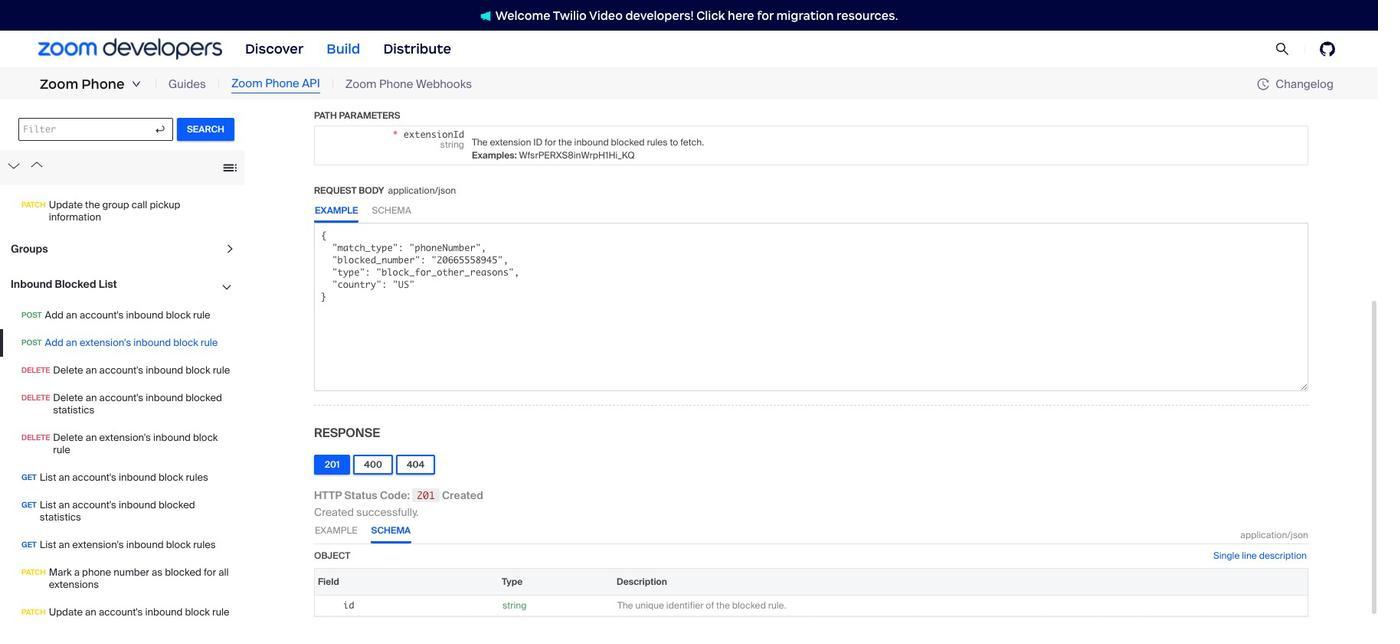 Task type: describe. For each thing, give the bounding box(es) containing it.
down image
[[132, 80, 141, 89]]

single line description
[[1214, 550, 1307, 562]]

zoom for zoom phone webhooks
[[345, 76, 377, 92]]

404 button
[[396, 455, 435, 475]]

line
[[1242, 550, 1257, 562]]

request for request
[[314, 66, 371, 83]]

400 button
[[354, 455, 393, 475]]

http status code: 201 created created successfully.
[[314, 489, 483, 519]]

notification image
[[480, 11, 491, 21]]

201 button
[[314, 455, 350, 475]]

migration
[[777, 8, 834, 23]]

api
[[302, 76, 320, 91]]

description
[[1260, 550, 1307, 562]]

field
[[318, 576, 339, 588]]

201 inside 'http status code: 201 created created successfully.'
[[417, 489, 435, 502]]

notification image
[[480, 11, 496, 21]]

phone for zoom phone
[[81, 76, 125, 93]]

request body application/json
[[314, 184, 456, 197]]

zoom developer logo image
[[38, 39, 222, 59]]

twilio
[[553, 8, 587, 23]]

welcome twilio video developers! click here for migration resources.
[[496, 8, 898, 23]]

zoom for zoom phone
[[40, 76, 78, 93]]

http
[[314, 489, 342, 503]]

welcome twilio video developers! click here for migration resources. link
[[465, 7, 914, 23]]

zoom phone webhooks link
[[345, 76, 472, 93]]

object
[[314, 550, 351, 562]]

id
[[343, 600, 354, 611]]

zoom phone
[[40, 76, 125, 93]]

guides link
[[168, 76, 206, 93]]

guides
[[168, 76, 206, 92]]

400
[[364, 459, 382, 471]]

path parameters
[[314, 109, 401, 122]]



Task type: vqa. For each thing, say whether or not it's contained in the screenshot.
the left github icon
no



Task type: locate. For each thing, give the bounding box(es) containing it.
request left the body
[[314, 184, 357, 197]]

zoom phone webhooks
[[345, 76, 472, 92]]

webhooks
[[416, 76, 472, 92]]

phone left 'down' image
[[81, 76, 125, 93]]

request for request body application/json
[[314, 184, 357, 197]]

1 vertical spatial created
[[314, 506, 354, 519]]

0 horizontal spatial 201
[[325, 459, 340, 471]]

developers!
[[626, 8, 694, 23]]

201
[[325, 459, 340, 471], [417, 489, 435, 502]]

0 horizontal spatial created
[[314, 506, 354, 519]]

created down http
[[314, 506, 354, 519]]

0 horizontal spatial phone
[[81, 76, 125, 93]]

2 horizontal spatial zoom
[[345, 76, 377, 92]]

0 horizontal spatial zoom
[[40, 76, 78, 93]]

zoom
[[40, 76, 78, 93], [231, 76, 263, 91], [345, 76, 377, 92]]

zoom phone api
[[231, 76, 320, 91]]

history image
[[1258, 78, 1276, 90], [1258, 78, 1270, 90]]

parameters
[[339, 109, 401, 122]]

0 vertical spatial 201
[[325, 459, 340, 471]]

3 phone from the left
[[379, 76, 413, 92]]

2 zoom from the left
[[231, 76, 263, 91]]

phone
[[81, 76, 125, 93], [265, 76, 299, 91], [379, 76, 413, 92]]

click
[[697, 8, 725, 23]]

3 zoom from the left
[[345, 76, 377, 92]]

welcome
[[496, 8, 551, 23]]

phone up "parameters" at the top of the page
[[379, 76, 413, 92]]

path
[[314, 109, 337, 122]]

201 inside button
[[325, 459, 340, 471]]

status
[[345, 489, 378, 503]]

2 phone from the left
[[265, 76, 299, 91]]

1 request from the top
[[314, 66, 371, 83]]

changelog
[[1276, 76, 1334, 92]]

0 vertical spatial request
[[314, 66, 371, 83]]

1 vertical spatial 201
[[417, 489, 435, 502]]

type
[[502, 576, 523, 588]]

201 up http
[[325, 459, 340, 471]]

zoom for zoom phone api
[[231, 76, 263, 91]]

here
[[728, 8, 755, 23]]

phone left the api
[[265, 76, 299, 91]]

2 horizontal spatial phone
[[379, 76, 413, 92]]

successfully.
[[357, 506, 419, 519]]

201 right 'code:'
[[417, 489, 435, 502]]

1 zoom from the left
[[40, 76, 78, 93]]

1 horizontal spatial phone
[[265, 76, 299, 91]]

created
[[442, 489, 483, 503], [314, 506, 354, 519]]

2 request from the top
[[314, 184, 357, 197]]

1 horizontal spatial created
[[442, 489, 483, 503]]

search image
[[1276, 42, 1290, 56], [1276, 42, 1290, 56]]

zoom phone api link
[[231, 75, 320, 93]]

phone for zoom phone webhooks
[[379, 76, 413, 92]]

string
[[503, 600, 527, 612]]

single
[[1214, 550, 1240, 562]]

created right 'code:'
[[442, 489, 483, 503]]

1 horizontal spatial zoom
[[231, 76, 263, 91]]

video
[[589, 8, 623, 23]]

request up path parameters
[[314, 66, 371, 83]]

phone for zoom phone api
[[265, 76, 299, 91]]

0 vertical spatial created
[[442, 489, 483, 503]]

request
[[314, 66, 371, 83], [314, 184, 357, 197]]

body
[[359, 184, 384, 197]]

application/json
[[388, 184, 456, 197]]

1 vertical spatial request
[[314, 184, 357, 197]]

response
[[314, 425, 380, 441]]

for
[[757, 8, 774, 23]]

changelog link
[[1258, 76, 1334, 92]]

code:
[[380, 489, 410, 503]]

1 horizontal spatial 201
[[417, 489, 435, 502]]

github image
[[1320, 41, 1336, 57], [1320, 41, 1336, 57]]

1 phone from the left
[[81, 76, 125, 93]]

resources.
[[837, 8, 898, 23]]

404
[[407, 459, 425, 471]]



